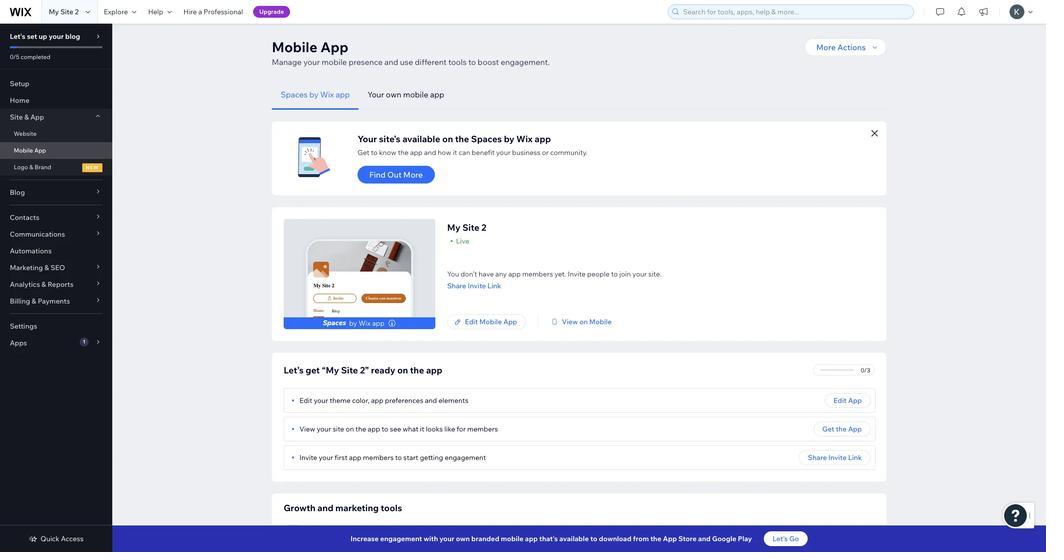 Task type: describe. For each thing, give the bounding box(es) containing it.
by inside your site's available on the spaces by wix app get to know the app and how it can benefit your business or community.
[[504, 133, 515, 145]]

let's
[[10, 32, 25, 41]]

setup link
[[0, 75, 112, 92]]

0 horizontal spatial tools
[[381, 503, 402, 514]]

new
[[86, 165, 99, 171]]

mobile inside your own mobile app "button"
[[403, 90, 428, 100]]

presence
[[349, 57, 383, 67]]

by inside spaces by wix app button
[[309, 90, 319, 100]]

boost
[[478, 57, 499, 67]]

help
[[148, 7, 163, 16]]

professional
[[204, 7, 243, 16]]

the right know
[[398, 148, 409, 157]]

start
[[403, 454, 418, 463]]

your for own
[[368, 90, 384, 100]]

the right site
[[356, 425, 366, 434]]

preferences
[[385, 397, 423, 405]]

1 horizontal spatial my
[[313, 283, 321, 289]]

app right color,
[[371, 397, 384, 405]]

app right first
[[349, 454, 361, 463]]

site up home blog
[[322, 283, 331, 289]]

business
[[512, 148, 541, 157]]

your left site
[[317, 425, 331, 434]]

don't
[[461, 270, 477, 279]]

the up the preferences
[[410, 365, 424, 376]]

theme
[[330, 397, 351, 405]]

members inside you don't have any app members yet. invite people to join your site. share invite link
[[522, 270, 553, 279]]

people
[[587, 270, 610, 279]]

link inside you don't have any app members yet. invite people to join your site. share invite link
[[488, 282, 501, 291]]

home blog
[[313, 309, 340, 314]]

app inside button
[[336, 90, 350, 100]]

let's go
[[773, 535, 799, 544]]

join
[[619, 270, 631, 279]]

1 horizontal spatial with
[[424, 535, 438, 544]]

2 horizontal spatial my site 2
[[447, 222, 487, 233]]

engagement.
[[501, 57, 550, 67]]

view on mobile button
[[550, 318, 612, 327]]

find out more button
[[358, 166, 435, 184]]

know
[[379, 148, 396, 157]]

reports
[[48, 280, 73, 289]]

1
[[83, 339, 85, 345]]

1 vertical spatial 2
[[482, 222, 487, 233]]

site
[[333, 425, 344, 434]]

site left the 2" at the bottom
[[341, 365, 358, 376]]

site & app button
[[0, 109, 112, 126]]

from
[[633, 535, 649, 544]]

settings link
[[0, 318, 112, 335]]

to inside mobile app manage your mobile presence and use different tools to boost engagement.
[[468, 57, 476, 67]]

let's for let's go
[[773, 535, 788, 544]]

mobile app link
[[0, 142, 112, 159]]

quick access button
[[29, 535, 84, 544]]

boost app traffic
[[313, 527, 366, 535]]

0/3
[[861, 367, 870, 374]]

more inside popup button
[[817, 42, 836, 52]]

marketing
[[336, 503, 379, 514]]

your inside your site's available on the spaces by wix app get to know the app and how it can benefit your business or community.
[[496, 148, 511, 157]]

edit for edit app
[[834, 397, 847, 405]]

members right for
[[467, 425, 498, 434]]

0 vertical spatial 2
[[75, 7, 79, 16]]

billing & payments button
[[0, 293, 112, 310]]

and inside mobile app manage your mobile presence and use different tools to boost engagement.
[[384, 57, 398, 67]]

edit mobile app button
[[447, 315, 526, 330]]

view your site on the app to see what it looks like for members
[[300, 425, 498, 434]]

1 horizontal spatial link
[[848, 454, 862, 463]]

and up boost
[[318, 503, 334, 514]]

blog inside home blog
[[332, 309, 340, 314]]

growth
[[284, 503, 316, 514]]

have
[[479, 270, 494, 279]]

or
[[542, 148, 549, 157]]

spaces by wix app button
[[272, 80, 359, 110]]

& for site
[[24, 113, 29, 122]]

edit for edit mobile app
[[465, 318, 478, 327]]

invite down don't
[[468, 282, 486, 291]]

you
[[447, 270, 459, 279]]

site up blog
[[60, 7, 73, 16]]

find
[[369, 170, 386, 180]]

more actions
[[817, 42, 866, 52]]

what
[[403, 425, 419, 434]]

growth and marketing tools
[[284, 503, 402, 514]]

get the app
[[823, 425, 862, 434]]

site up live
[[463, 222, 480, 233]]

contacts button
[[0, 209, 112, 226]]

hire
[[184, 7, 197, 16]]

get inside your site's available on the spaces by wix app get to know the app and how it can benefit your business or community.
[[358, 148, 370, 157]]

your own mobile app
[[368, 90, 444, 100]]

automations
[[10, 247, 52, 256]]

traffic
[[347, 527, 366, 535]]

invite your first app members to start getting engagement
[[300, 454, 486, 463]]

con
[[379, 297, 386, 301]]

Search for tools, apps, help & more... field
[[680, 5, 911, 19]]

view for view on mobile
[[562, 318, 578, 327]]

communications
[[10, 230, 65, 239]]

google
[[712, 535, 737, 544]]

chatea
[[366, 297, 378, 301]]

increase
[[351, 535, 379, 544]]

a
[[198, 7, 202, 16]]

view on mobile
[[562, 318, 612, 327]]

edit for edit your theme color, app preferences and elements
[[300, 397, 312, 405]]

website
[[14, 130, 37, 137]]

to left download
[[590, 535, 597, 544]]

get inside button
[[823, 425, 834, 434]]

1 vertical spatial my
[[447, 222, 461, 233]]

1 vertical spatial it
[[420, 425, 424, 434]]

branded
[[471, 535, 499, 544]]

by wix app
[[349, 319, 385, 328]]

the up 'can'
[[455, 133, 469, 145]]

out
[[387, 170, 402, 180]]

mobile app manage your mobile presence and use different tools to boost engagement.
[[272, 38, 550, 67]]

how
[[438, 148, 451, 157]]

spaces inside your site's available on the spaces by wix app get to know the app and how it can benefit your business or community.
[[471, 133, 502, 145]]

your for site's
[[358, 133, 377, 145]]

completed
[[21, 53, 50, 61]]

your left first
[[319, 454, 333, 463]]

upgrade
[[259, 8, 284, 15]]

app left see
[[368, 425, 380, 434]]

app inside "button"
[[430, 90, 444, 100]]

2"
[[360, 365, 369, 376]]

download
[[599, 535, 632, 544]]

1 vertical spatial share
[[808, 454, 827, 463]]

engage
[[381, 527, 406, 535]]

app inside popup button
[[30, 113, 44, 122]]

see
[[390, 425, 401, 434]]

logo
[[14, 164, 28, 171]]

color,
[[352, 397, 370, 405]]

access
[[61, 535, 84, 544]]

invite up home blog
[[333, 297, 344, 301]]



Task type: locate. For each thing, give the bounding box(es) containing it.
analytics
[[10, 280, 40, 289]]

site's
[[379, 133, 401, 145]]

to left know
[[371, 148, 378, 157]]

0 horizontal spatial get
[[358, 148, 370, 157]]

& left reports
[[42, 280, 46, 289]]

home for home blog
[[313, 309, 324, 313]]

site inside site & app popup button
[[10, 113, 23, 122]]

link down any
[[488, 282, 501, 291]]

get
[[306, 365, 320, 376]]

& left seo
[[44, 264, 49, 272]]

0 vertical spatial more
[[817, 42, 836, 52]]

mobile left presence
[[322, 57, 347, 67]]

ready
[[371, 365, 395, 376]]

spaces up benefit
[[471, 133, 502, 145]]

share
[[447, 282, 466, 291], [808, 454, 827, 463]]

mobile
[[322, 57, 347, 67], [403, 90, 428, 100], [501, 535, 524, 544]]

0 horizontal spatial blog
[[10, 188, 25, 197]]

0 horizontal spatial available
[[403, 133, 440, 145]]

my up let's set up your blog
[[49, 7, 59, 16]]

0 horizontal spatial by
[[309, 90, 319, 100]]

0 vertical spatial mobile
[[322, 57, 347, 67]]

tools
[[449, 57, 467, 67], [381, 503, 402, 514]]

1 horizontal spatial mobile
[[403, 90, 428, 100]]

my site 2 up home blog
[[313, 283, 334, 289]]

1 horizontal spatial view
[[562, 318, 578, 327]]

site
[[60, 7, 73, 16], [10, 113, 23, 122], [463, 222, 480, 233], [322, 283, 331, 289], [341, 365, 358, 376]]

tools inside mobile app manage your mobile presence and use different tools to boost engagement.
[[449, 57, 467, 67]]

let's left go
[[773, 535, 788, 544]]

go
[[789, 535, 799, 544]]

your right benefit
[[496, 148, 511, 157]]

edit down don't
[[465, 318, 478, 327]]

1 vertical spatial mobile
[[403, 90, 428, 100]]

seo
[[51, 264, 65, 272]]

share down get the app button at bottom right
[[808, 454, 827, 463]]

mobile inside button
[[480, 318, 502, 327]]

1 horizontal spatial edit
[[465, 318, 478, 327]]

own down use
[[386, 90, 401, 100]]

share invite link button down yet.
[[447, 282, 662, 291]]

0 vertical spatial tools
[[449, 57, 467, 67]]

2 vertical spatial mobile
[[501, 535, 524, 544]]

& for marketing
[[44, 264, 49, 272]]

1 vertical spatial my site 2
[[447, 222, 487, 233]]

0 horizontal spatial my
[[49, 7, 59, 16]]

app left the "how"
[[410, 148, 423, 157]]

0 vertical spatial your
[[368, 90, 384, 100]]

0 horizontal spatial more
[[404, 170, 423, 180]]

and
[[384, 57, 398, 67], [424, 148, 436, 157], [425, 397, 437, 405], [318, 503, 334, 514], [698, 535, 711, 544]]

0 vertical spatial share invite link button
[[447, 282, 662, 291]]

settings
[[10, 322, 37, 331]]

your down presence
[[368, 90, 384, 100]]

app right boost
[[333, 527, 346, 535]]

members left start
[[363, 454, 394, 463]]

marketing
[[10, 264, 43, 272]]

0 vertical spatial view
[[562, 318, 578, 327]]

0 vertical spatial it
[[453, 148, 457, 157]]

your right join
[[633, 270, 647, 279]]

0 vertical spatial home
[[10, 96, 29, 105]]

0 vertical spatial link
[[488, 282, 501, 291]]

0 vertical spatial own
[[386, 90, 401, 100]]

play
[[738, 535, 752, 544]]

help button
[[142, 0, 178, 24]]

first
[[335, 454, 348, 463]]

2 horizontal spatial wix
[[517, 133, 533, 145]]

engagement
[[445, 454, 486, 463], [380, 535, 422, 544]]

let's for let's get "my site 2" ready on the app
[[284, 365, 304, 376]]

let's inside button
[[773, 535, 788, 544]]

with
[[407, 527, 421, 535], [424, 535, 438, 544]]

more right out at the left
[[404, 170, 423, 180]]

view for view your site on the app to see what it looks like for members
[[300, 425, 315, 434]]

contacts
[[10, 213, 39, 222]]

1 horizontal spatial blog
[[332, 309, 340, 314]]

the inside button
[[836, 425, 847, 434]]

let's get "my site 2" ready on the app
[[284, 365, 443, 376]]

0 horizontal spatial engagement
[[380, 535, 422, 544]]

to left see
[[382, 425, 388, 434]]

1 vertical spatial tools
[[381, 503, 402, 514]]

0 vertical spatial share
[[447, 282, 466, 291]]

1 horizontal spatial let's
[[773, 535, 788, 544]]

0 vertical spatial my site 2
[[49, 7, 79, 16]]

edit up the "get the app"
[[834, 397, 847, 405]]

your inside mobile app manage your mobile presence and use different tools to boost engagement.
[[304, 57, 320, 67]]

get the app button
[[814, 422, 871, 437]]

the right from
[[651, 535, 662, 544]]

site & app
[[10, 113, 44, 122]]

to left start
[[395, 454, 402, 463]]

your inside sidebar element
[[49, 32, 64, 41]]

logo & brand
[[14, 164, 51, 171]]

upgrade button
[[253, 6, 290, 18]]

1 vertical spatial view
[[300, 425, 315, 434]]

1 horizontal spatial share invite link button
[[799, 451, 871, 466]]

mobile down people
[[589, 318, 612, 327]]

tab list containing spaces by wix app
[[272, 80, 887, 110]]

1 horizontal spatial tools
[[449, 57, 467, 67]]

set
[[27, 32, 37, 41]]

2
[[75, 7, 79, 16], [482, 222, 487, 233], [332, 283, 334, 289]]

home
[[10, 96, 29, 105], [313, 309, 324, 313]]

0 horizontal spatial mobile
[[322, 57, 347, 67]]

own
[[386, 90, 401, 100], [456, 535, 470, 544]]

my site 2 up live
[[447, 222, 487, 233]]

0 horizontal spatial link
[[488, 282, 501, 291]]

and left the "how"
[[424, 148, 436, 157]]

home link
[[0, 92, 112, 109]]

& up website
[[24, 113, 29, 122]]

communications button
[[0, 226, 112, 243]]

1 horizontal spatial spaces
[[471, 133, 502, 145]]

edit
[[465, 318, 478, 327], [300, 397, 312, 405], [834, 397, 847, 405]]

2 horizontal spatial 2
[[482, 222, 487, 233]]

tools up engage
[[381, 503, 402, 514]]

0 horizontal spatial share invite link button
[[447, 282, 662, 291]]

mobile app
[[14, 147, 46, 154]]

nosotros
[[387, 297, 402, 301]]

& inside popup button
[[32, 297, 36, 306]]

to left boost
[[468, 57, 476, 67]]

your left branded
[[440, 535, 455, 544]]

spaces by wix app
[[281, 90, 350, 100]]

available up the "how"
[[403, 133, 440, 145]]

edit inside edit app 'button'
[[834, 397, 847, 405]]

app down presence
[[336, 90, 350, 100]]

0 horizontal spatial with
[[407, 527, 421, 535]]

to inside your site's available on the spaces by wix app get to know the app and how it can benefit your business or community.
[[371, 148, 378, 157]]

your right manage at the top of page
[[304, 57, 320, 67]]

"my
[[322, 365, 339, 376]]

2 up have
[[482, 222, 487, 233]]

app right any
[[508, 270, 521, 279]]

0 vertical spatial spaces
[[281, 90, 308, 100]]

it left 'can'
[[453, 148, 457, 157]]

get up share invite link at the right bottom of the page
[[823, 425, 834, 434]]

1 vertical spatial home
[[313, 309, 324, 313]]

& right logo
[[29, 164, 33, 171]]

0 horizontal spatial my site 2
[[49, 7, 79, 16]]

wix inside button
[[320, 90, 334, 100]]

invite down get the app button at bottom right
[[829, 454, 847, 463]]

app up elements on the bottom of page
[[426, 365, 443, 376]]

1 vertical spatial by
[[504, 133, 515, 145]]

available right "that's"
[[560, 535, 589, 544]]

engagement right increase
[[380, 535, 422, 544]]

app
[[321, 38, 349, 56], [30, 113, 44, 122], [34, 147, 46, 154], [504, 318, 517, 327], [848, 397, 862, 405], [848, 425, 862, 434], [663, 535, 677, 544]]

edit your theme color, app preferences and elements
[[300, 397, 469, 405]]

quick
[[41, 535, 59, 544]]

mobile down use
[[403, 90, 428, 100]]

app up or
[[535, 133, 551, 145]]

1 vertical spatial own
[[456, 535, 470, 544]]

mobile inside sidebar element
[[14, 147, 33, 154]]

0 horizontal spatial edit
[[300, 397, 312, 405]]

1 horizontal spatial more
[[817, 42, 836, 52]]

0 vertical spatial let's
[[284, 365, 304, 376]]

your inside you don't have any app members yet. invite people to join your site. share invite link
[[633, 270, 647, 279]]

1 horizontal spatial get
[[823, 425, 834, 434]]

home inside sidebar element
[[10, 96, 29, 105]]

sidebar element
[[0, 24, 112, 553]]

your inside your site's available on the spaces by wix app get to know the app and how it can benefit your business or community.
[[358, 133, 377, 145]]

2 horizontal spatial mobile
[[501, 535, 524, 544]]

mobile right branded
[[501, 535, 524, 544]]

1 horizontal spatial own
[[456, 535, 470, 544]]

mobile down website
[[14, 147, 33, 154]]

apps
[[10, 339, 27, 348]]

1 horizontal spatial it
[[453, 148, 457, 157]]

own left branded
[[456, 535, 470, 544]]

available
[[403, 133, 440, 145], [560, 535, 589, 544]]

1 vertical spatial more
[[404, 170, 423, 180]]

and inside your site's available on the spaces by wix app get to know the app and how it can benefit your business or community.
[[424, 148, 436, 157]]

tab list
[[272, 80, 887, 110]]

and right store
[[698, 535, 711, 544]]

edit down get
[[300, 397, 312, 405]]

link down get the app button at bottom right
[[848, 454, 862, 463]]

like
[[444, 425, 455, 434]]

spaces inside button
[[281, 90, 308, 100]]

your right "up"
[[49, 32, 64, 41]]

app left "that's"
[[525, 535, 538, 544]]

it right the what
[[420, 425, 424, 434]]

app inside mobile app manage your mobile presence and use different tools to boost engagement.
[[321, 38, 349, 56]]

available inside your site's available on the spaces by wix app get to know the app and how it can benefit your business or community.
[[403, 133, 440, 145]]

invite inside button
[[829, 454, 847, 463]]

explore
[[104, 7, 128, 16]]

share invite link button down get the app button at bottom right
[[799, 451, 871, 466]]

2 vertical spatial my site 2
[[313, 283, 334, 289]]

your site's available on the spaces by wix app get to know the app and how it can benefit your business or community.
[[358, 133, 588, 157]]

share invite link
[[808, 454, 862, 463]]

0/5
[[10, 53, 19, 61]]

boost
[[313, 527, 332, 535]]

& inside dropdown button
[[42, 280, 46, 289]]

tools right different
[[449, 57, 467, 67]]

share down you
[[447, 282, 466, 291]]

setup
[[10, 79, 29, 88]]

members left yet.
[[522, 270, 553, 279]]

the up share invite link at the right bottom of the page
[[836, 425, 847, 434]]

your left 'theme'
[[314, 397, 328, 405]]

& for billing
[[32, 297, 36, 306]]

0 horizontal spatial wix
[[320, 90, 334, 100]]

1 vertical spatial get
[[823, 425, 834, 434]]

let's left get
[[284, 365, 304, 376]]

and left use
[[384, 57, 398, 67]]

1 horizontal spatial available
[[560, 535, 589, 544]]

brand
[[35, 164, 51, 171]]

blog button
[[0, 184, 112, 201]]

any
[[495, 270, 507, 279]]

0 horizontal spatial view
[[300, 425, 315, 434]]

hire a professional link
[[178, 0, 249, 24]]

0 horizontal spatial share
[[447, 282, 466, 291]]

2 vertical spatial 2
[[332, 283, 334, 289]]

manage
[[272, 57, 302, 67]]

2 horizontal spatial my
[[447, 222, 461, 233]]

1 horizontal spatial share
[[808, 454, 827, 463]]

to
[[468, 57, 476, 67], [371, 148, 378, 157], [611, 270, 618, 279], [382, 425, 388, 434], [395, 454, 402, 463], [590, 535, 597, 544]]

0 vertical spatial get
[[358, 148, 370, 157]]

home for home
[[10, 96, 29, 105]]

your own mobile app button
[[359, 80, 453, 110]]

engage with members
[[381, 527, 453, 535]]

to inside you don't have any app members yet. invite people to join your site. share invite link
[[611, 270, 618, 279]]

share inside you don't have any app members yet. invite people to join your site. share invite link
[[447, 282, 466, 291]]

blog inside dropdown button
[[10, 188, 25, 197]]

2 vertical spatial wix
[[359, 319, 371, 328]]

site up website
[[10, 113, 23, 122]]

0 vertical spatial available
[[403, 133, 440, 145]]

edit mobile app
[[465, 318, 517, 327]]

&
[[24, 113, 29, 122], [29, 164, 33, 171], [44, 264, 49, 272], [42, 280, 46, 289], [32, 297, 36, 306]]

live
[[456, 237, 470, 246]]

store
[[679, 535, 697, 544]]

0 vertical spatial by
[[309, 90, 319, 100]]

1 vertical spatial available
[[560, 535, 589, 544]]

my up live
[[447, 222, 461, 233]]

it inside your site's available on the spaces by wix app get to know the app and how it can benefit your business or community.
[[453, 148, 457, 157]]

edit inside edit mobile app button
[[465, 318, 478, 327]]

2 vertical spatial my
[[313, 283, 321, 289]]

use
[[400, 57, 413, 67]]

billing
[[10, 297, 30, 306]]

1 horizontal spatial engagement
[[445, 454, 486, 463]]

more inside 'button'
[[404, 170, 423, 180]]

1 horizontal spatial home
[[313, 309, 324, 313]]

can
[[459, 148, 470, 157]]

invite left first
[[300, 454, 317, 463]]

own inside "button"
[[386, 90, 401, 100]]

1 vertical spatial your
[[358, 133, 377, 145]]

your inside "button"
[[368, 90, 384, 100]]

engagement down for
[[445, 454, 486, 463]]

& for analytics
[[42, 280, 46, 289]]

mobile inside mobile app manage your mobile presence and use different tools to boost engagement.
[[272, 38, 317, 56]]

2 vertical spatial by
[[349, 319, 357, 328]]

app down the con
[[372, 319, 385, 328]]

looks
[[426, 425, 443, 434]]

spaces down manage at the top of page
[[281, 90, 308, 100]]

elements
[[439, 397, 469, 405]]

app inside you don't have any app members yet. invite people to join your site. share invite link
[[508, 270, 521, 279]]

0 vertical spatial my
[[49, 7, 59, 16]]

chatea con nosotros
[[366, 297, 402, 301]]

more left the actions
[[817, 42, 836, 52]]

1 vertical spatial link
[[848, 454, 862, 463]]

0 horizontal spatial spaces
[[281, 90, 308, 100]]

mobile up manage at the top of page
[[272, 38, 317, 56]]

1 vertical spatial let's
[[773, 535, 788, 544]]

site.
[[649, 270, 662, 279]]

my
[[49, 7, 59, 16], [447, 222, 461, 233], [313, 283, 321, 289]]

app inside 'button'
[[848, 397, 862, 405]]

on inside your site's available on the spaces by wix app get to know the app and how it can benefit your business or community.
[[442, 133, 453, 145]]

payments
[[38, 297, 70, 306]]

0 horizontal spatial own
[[386, 90, 401, 100]]

hire a professional
[[184, 7, 243, 16]]

1 horizontal spatial 2
[[332, 283, 334, 289]]

2 up home blog
[[332, 283, 334, 289]]

invite right yet.
[[568, 270, 586, 279]]

blog
[[10, 188, 25, 197], [332, 309, 340, 314]]

2 horizontal spatial edit
[[834, 397, 847, 405]]

0 horizontal spatial let's
[[284, 365, 304, 376]]

let's
[[284, 365, 304, 376], [773, 535, 788, 544]]

spaces
[[281, 90, 308, 100], [471, 133, 502, 145]]

view left site
[[300, 425, 315, 434]]

and left elements on the bottom of page
[[425, 397, 437, 405]]

& inside popup button
[[24, 113, 29, 122]]

members right engage
[[422, 527, 453, 535]]

get left know
[[358, 148, 370, 157]]

yet.
[[555, 270, 566, 279]]

1 horizontal spatial wix
[[359, 319, 371, 328]]

1 vertical spatial wix
[[517, 133, 533, 145]]

get
[[358, 148, 370, 157], [823, 425, 834, 434]]

2 horizontal spatial by
[[504, 133, 515, 145]]

& inside dropdown button
[[44, 264, 49, 272]]

1 vertical spatial blog
[[332, 309, 340, 314]]

my site 2 up blog
[[49, 7, 79, 16]]

0 vertical spatial engagement
[[445, 454, 486, 463]]

0 horizontal spatial 2
[[75, 7, 79, 16]]

1 horizontal spatial my site 2
[[313, 283, 334, 289]]

& for logo
[[29, 164, 33, 171]]

all
[[290, 527, 298, 535]]

0 vertical spatial wix
[[320, 90, 334, 100]]

1 vertical spatial engagement
[[380, 535, 422, 544]]

share invite link button
[[447, 282, 662, 291], [799, 451, 871, 466]]

wix inside your site's available on the spaces by wix app get to know the app and how it can benefit your business or community.
[[517, 133, 533, 145]]

0 horizontal spatial home
[[10, 96, 29, 105]]

& right billing
[[32, 297, 36, 306]]

your left site's at the top left
[[358, 133, 377, 145]]

1 vertical spatial share invite link button
[[799, 451, 871, 466]]

edit app button
[[825, 394, 871, 408]]

that's
[[539, 535, 558, 544]]

mobile inside mobile app manage your mobile presence and use different tools to boost engagement.
[[322, 57, 347, 67]]

2 up blog
[[75, 7, 79, 16]]

to left join
[[611, 270, 618, 279]]

home inside home blog
[[313, 309, 324, 313]]

0 horizontal spatial it
[[420, 425, 424, 434]]

my up home blog
[[313, 283, 321, 289]]

you don't have any app members yet. invite people to join your site. share invite link
[[447, 270, 662, 291]]

1 horizontal spatial by
[[349, 319, 357, 328]]

mobile down have
[[480, 318, 502, 327]]



Task type: vqa. For each thing, say whether or not it's contained in the screenshot.
Link to the bottom
yes



